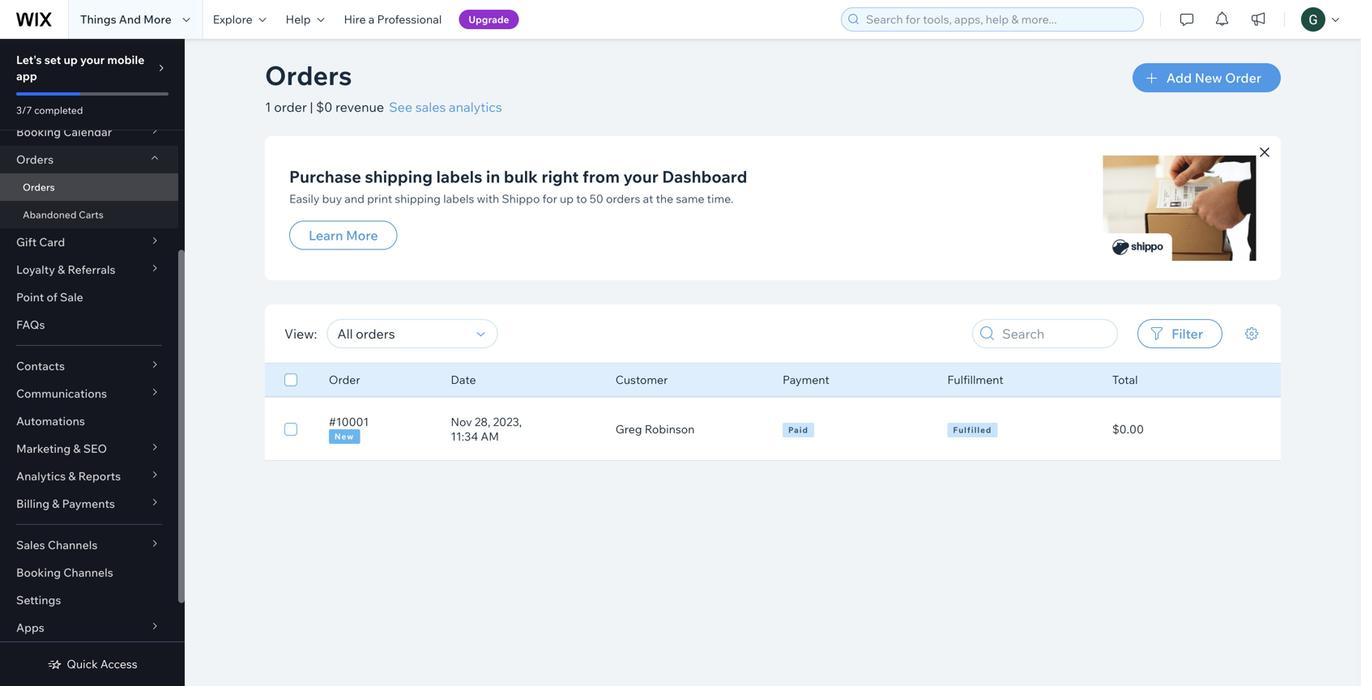 Task type: describe. For each thing, give the bounding box(es) containing it.
view:
[[284, 326, 317, 342]]

professional
[[377, 12, 442, 26]]

customer
[[616, 373, 668, 387]]

Search for tools, apps, help & more... field
[[861, 8, 1138, 31]]

& for billing
[[52, 497, 60, 511]]

booking channels link
[[0, 559, 178, 587]]

|
[[310, 99, 313, 115]]

loyalty
[[16, 263, 55, 277]]

upgrade button
[[459, 10, 519, 29]]

print
[[367, 191, 392, 206]]

the
[[656, 191, 673, 206]]

$0.00
[[1112, 422, 1144, 436]]

explore
[[213, 12, 252, 26]]

50
[[590, 191, 603, 206]]

abandoned
[[23, 209, 77, 221]]

filter button
[[1138, 319, 1223, 348]]

time.
[[707, 191, 733, 206]]

apps
[[16, 621, 44, 635]]

& for marketing
[[73, 442, 81, 456]]

3/7 completed
[[16, 104, 83, 116]]

1 vertical spatial order
[[329, 373, 360, 387]]

billing & payments button
[[0, 490, 178, 518]]

order inside button
[[1225, 70, 1262, 86]]

greg robinson link
[[616, 422, 763, 437]]

communications
[[16, 386, 107, 401]]

booking calendar
[[16, 125, 112, 139]]

nov 28, 2023, 11:34 am link
[[451, 415, 596, 444]]

0 horizontal spatial more
[[144, 12, 172, 26]]

1 vertical spatial shipping
[[395, 191, 441, 206]]

abandoned carts link
[[0, 201, 178, 228]]

same
[[676, 191, 705, 206]]

settings link
[[0, 587, 178, 614]]

help
[[286, 12, 311, 26]]

faqs
[[16, 318, 45, 332]]

1 horizontal spatial more
[[346, 227, 378, 243]]

purchase  shipping labels in bulk right from your dashboard image
[[1103, 156, 1257, 261]]

2023,
[[493, 415, 522, 429]]

access
[[100, 657, 137, 671]]

order
[[274, 99, 307, 115]]

up inside the purchase  shipping labels in bulk right from your dashboard easily buy and print shipping labels with shippo for up to 50 orders at the same time.
[[560, 191, 574, 206]]

dashboard
[[662, 166, 747, 187]]

orders for orders dropdown button
[[16, 152, 54, 167]]

upgrade
[[469, 13, 509, 26]]

$0.00 link
[[1112, 422, 1144, 437]]

add new order
[[1167, 70, 1262, 86]]

#10001
[[329, 415, 369, 429]]

orders
[[606, 191, 640, 206]]

0 vertical spatial shipping
[[365, 166, 433, 187]]

right
[[542, 166, 579, 187]]

paid link
[[783, 422, 928, 437]]

purchase
[[289, 166, 361, 187]]

orders button
[[0, 146, 178, 173]]

learn more
[[309, 227, 378, 243]]

see
[[389, 99, 412, 115]]

$0
[[316, 99, 332, 115]]

fulfillment
[[947, 373, 1004, 387]]

robinson
[[645, 422, 695, 436]]

#10001 new
[[329, 415, 369, 442]]

28,
[[475, 415, 490, 429]]

sales channels button
[[0, 532, 178, 559]]

completed
[[34, 104, 83, 116]]

payment
[[783, 373, 830, 387]]

orders 1 order | $0 revenue see sales analytics
[[265, 59, 502, 115]]

contacts button
[[0, 352, 178, 380]]

quick
[[67, 657, 98, 671]]

loyalty & referrals button
[[0, 256, 178, 284]]

learn more link
[[289, 221, 397, 250]]

new for add
[[1195, 70, 1222, 86]]

up inside let's set up your mobile app
[[64, 53, 78, 67]]

abandoned carts
[[23, 209, 104, 221]]

buy
[[322, 191, 342, 206]]

sales
[[415, 99, 446, 115]]

date
[[451, 373, 476, 387]]

gift
[[16, 235, 37, 249]]

hire a professional
[[344, 12, 442, 26]]

bulk
[[504, 166, 538, 187]]

add
[[1167, 70, 1192, 86]]

booking for booking calendar
[[16, 125, 61, 139]]

automations link
[[0, 408, 178, 435]]

referrals
[[68, 263, 116, 277]]

marketing & seo button
[[0, 435, 178, 463]]

sales channels
[[16, 538, 98, 552]]

1
[[265, 99, 271, 115]]

point
[[16, 290, 44, 304]]

contacts
[[16, 359, 65, 373]]

let's
[[16, 53, 42, 67]]

gift card button
[[0, 228, 178, 256]]



Task type: vqa. For each thing, say whether or not it's contained in the screenshot.
of
yes



Task type: locate. For each thing, give the bounding box(es) containing it.
with
[[477, 191, 499, 206]]

booking
[[16, 125, 61, 139], [16, 566, 61, 580]]

None checkbox
[[284, 420, 297, 439]]

0 vertical spatial your
[[80, 53, 105, 67]]

channels for sales channels
[[48, 538, 98, 552]]

automations
[[16, 414, 85, 428]]

fulfilled
[[953, 425, 992, 435]]

order up #10001
[[329, 373, 360, 387]]

order right add
[[1225, 70, 1262, 86]]

faqs link
[[0, 311, 178, 339]]

revenue
[[335, 99, 384, 115]]

booking down 3/7 completed
[[16, 125, 61, 139]]

orders inside dropdown button
[[16, 152, 54, 167]]

settings
[[16, 593, 61, 607]]

total
[[1112, 373, 1138, 387]]

and
[[119, 12, 141, 26]]

analytics
[[449, 99, 502, 115]]

from
[[583, 166, 620, 187]]

& right the loyalty
[[58, 263, 65, 277]]

greg robinson
[[616, 422, 695, 436]]

filter
[[1172, 326, 1203, 342]]

greg
[[616, 422, 642, 436]]

1 horizontal spatial up
[[560, 191, 574, 206]]

sidebar element
[[0, 39, 185, 686]]

billing
[[16, 497, 50, 511]]

card
[[39, 235, 65, 249]]

1 horizontal spatial order
[[1225, 70, 1262, 86]]

and
[[345, 191, 365, 206]]

1 booking from the top
[[16, 125, 61, 139]]

channels inside dropdown button
[[48, 538, 98, 552]]

booking channels
[[16, 566, 113, 580]]

booking inside booking calendar dropdown button
[[16, 125, 61, 139]]

new inside add new order button
[[1195, 70, 1222, 86]]

your inside the purchase  shipping labels in bulk right from your dashboard easily buy and print shipping labels with shippo for up to 50 orders at the same time.
[[623, 166, 659, 187]]

labels left 'in'
[[436, 166, 482, 187]]

1 horizontal spatial your
[[623, 166, 659, 187]]

0 vertical spatial up
[[64, 53, 78, 67]]

sales
[[16, 538, 45, 552]]

&
[[58, 263, 65, 277], [73, 442, 81, 456], [68, 469, 76, 483], [52, 497, 60, 511]]

payments
[[62, 497, 115, 511]]

orders for the orders link
[[23, 181, 55, 193]]

easily
[[289, 191, 320, 206]]

quick access button
[[47, 657, 137, 672]]

purchase  shipping labels in bulk right from your dashboard easily buy and print shipping labels with shippo for up to 50 orders at the same time.
[[289, 166, 747, 206]]

up right set
[[64, 53, 78, 67]]

mobile
[[107, 53, 145, 67]]

shippo
[[502, 191, 540, 206]]

app
[[16, 69, 37, 83]]

0 vertical spatial orders
[[265, 59, 352, 92]]

& for analytics
[[68, 469, 76, 483]]

new
[[1195, 70, 1222, 86], [335, 431, 354, 442]]

& right billing
[[52, 497, 60, 511]]

sale
[[60, 290, 83, 304]]

up
[[64, 53, 78, 67], [560, 191, 574, 206]]

& for loyalty
[[58, 263, 65, 277]]

communications button
[[0, 380, 178, 408]]

1 horizontal spatial new
[[1195, 70, 1222, 86]]

new down #10001
[[335, 431, 354, 442]]

orders up |
[[265, 59, 352, 92]]

shipping up the print
[[365, 166, 433, 187]]

see sales analytics button
[[389, 97, 502, 117]]

nov 28, 2023, 11:34 am
[[451, 415, 522, 444]]

channels down sales channels dropdown button
[[63, 566, 113, 580]]

channels for booking channels
[[63, 566, 113, 580]]

nov
[[451, 415, 472, 429]]

Search field
[[997, 320, 1113, 348]]

orders link
[[0, 173, 178, 201]]

0 vertical spatial more
[[144, 12, 172, 26]]

orders up abandoned
[[23, 181, 55, 193]]

channels up 'booking channels'
[[48, 538, 98, 552]]

1 vertical spatial new
[[335, 431, 354, 442]]

orders
[[265, 59, 352, 92], [16, 152, 54, 167], [23, 181, 55, 193]]

your inside let's set up your mobile app
[[80, 53, 105, 67]]

labels left with
[[443, 191, 474, 206]]

0 vertical spatial booking
[[16, 125, 61, 139]]

orders down booking calendar
[[16, 152, 54, 167]]

orders inside orders 1 order | $0 revenue see sales analytics
[[265, 59, 352, 92]]

to
[[576, 191, 587, 206]]

0 vertical spatial new
[[1195, 70, 1222, 86]]

help button
[[276, 0, 334, 39]]

0 horizontal spatial up
[[64, 53, 78, 67]]

0 vertical spatial labels
[[436, 166, 482, 187]]

booking up settings
[[16, 566, 61, 580]]

1 vertical spatial channels
[[63, 566, 113, 580]]

point of sale link
[[0, 284, 178, 311]]

& left reports
[[68, 469, 76, 483]]

2 vertical spatial orders
[[23, 181, 55, 193]]

marketing & seo
[[16, 442, 107, 456]]

of
[[47, 290, 57, 304]]

apps button
[[0, 614, 178, 642]]

new inside #10001 new
[[335, 431, 354, 442]]

things and more
[[80, 12, 172, 26]]

add new order button
[[1132, 63, 1281, 92]]

channels
[[48, 538, 98, 552], [63, 566, 113, 580]]

1 vertical spatial your
[[623, 166, 659, 187]]

None checkbox
[[284, 370, 297, 390]]

& left seo
[[73, 442, 81, 456]]

up left to
[[560, 191, 574, 206]]

0 horizontal spatial your
[[80, 53, 105, 67]]

1 vertical spatial labels
[[443, 191, 474, 206]]

11:34
[[451, 429, 478, 444]]

your left 'mobile'
[[80, 53, 105, 67]]

a
[[368, 12, 375, 26]]

paid
[[788, 425, 809, 435]]

learn
[[309, 227, 343, 243]]

new for #10001
[[335, 431, 354, 442]]

calendar
[[63, 125, 112, 139]]

0 horizontal spatial order
[[329, 373, 360, 387]]

0 vertical spatial order
[[1225, 70, 1262, 86]]

labels
[[436, 166, 482, 187], [443, 191, 474, 206]]

point of sale
[[16, 290, 83, 304]]

seo
[[83, 442, 107, 456]]

1 vertical spatial up
[[560, 191, 574, 206]]

shipping right the print
[[395, 191, 441, 206]]

hire a professional link
[[334, 0, 452, 39]]

your up at
[[623, 166, 659, 187]]

quick access
[[67, 657, 137, 671]]

more right learn
[[346, 227, 378, 243]]

3/7
[[16, 104, 32, 116]]

2 booking from the top
[[16, 566, 61, 580]]

new right add
[[1195, 70, 1222, 86]]

booking for booking channels
[[16, 566, 61, 580]]

set
[[44, 53, 61, 67]]

billing & payments
[[16, 497, 115, 511]]

0 horizontal spatial new
[[335, 431, 354, 442]]

booking inside booking channels link
[[16, 566, 61, 580]]

1 vertical spatial orders
[[16, 152, 54, 167]]

marketing
[[16, 442, 71, 456]]

things
[[80, 12, 116, 26]]

Unsaved view field
[[333, 320, 472, 348]]

for
[[542, 191, 557, 206]]

analytics & reports button
[[0, 463, 178, 490]]

1 vertical spatial more
[[346, 227, 378, 243]]

1 vertical spatial booking
[[16, 566, 61, 580]]

0 vertical spatial channels
[[48, 538, 98, 552]]

at
[[643, 191, 653, 206]]

more right the and
[[144, 12, 172, 26]]



